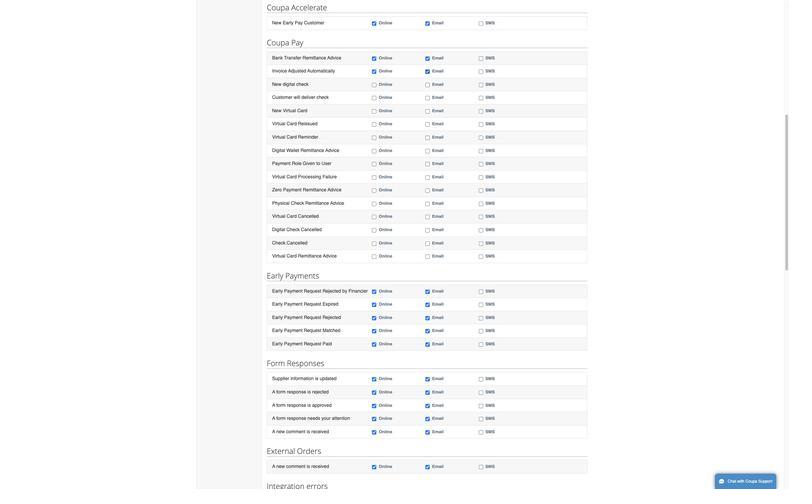 Task type: vqa. For each thing, say whether or not it's contained in the screenshot.
the bottom 'Check'
yes



Task type: locate. For each thing, give the bounding box(es) containing it.
24 sms from the top
[[486, 390, 495, 395]]

customer
[[304, 20, 325, 25], [272, 95, 293, 100]]

early
[[283, 20, 294, 25], [267, 270, 284, 281], [272, 288, 283, 294], [272, 302, 283, 307], [272, 315, 283, 320], [272, 328, 283, 333], [272, 341, 283, 347]]

1 vertical spatial new
[[277, 464, 285, 469]]

request up early payment request expired
[[304, 288, 322, 294]]

card
[[298, 108, 308, 113], [287, 121, 297, 126], [287, 134, 297, 140], [287, 174, 297, 179], [287, 214, 297, 219], [287, 253, 297, 259]]

new up the 'external'
[[277, 429, 285, 434]]

6 email from the top
[[432, 108, 444, 113]]

1 vertical spatial response
[[287, 403, 306, 408]]

8 email from the top
[[432, 135, 444, 140]]

1 vertical spatial rejected
[[323, 315, 341, 320]]

16 sms from the top
[[486, 240, 495, 245]]

new up virtual card reissued
[[272, 108, 282, 113]]

payment right zero
[[283, 187, 302, 193]]

5 request from the top
[[304, 341, 322, 347]]

2 received from the top
[[312, 464, 329, 469]]

4 online from the top
[[379, 82, 393, 87]]

remittance for wallet
[[301, 148, 324, 153]]

request for early payment request paid
[[304, 341, 322, 347]]

0 vertical spatial a new comment is received
[[272, 429, 329, 434]]

virtual down the new virtual card
[[272, 121, 286, 126]]

0 vertical spatial pay
[[295, 20, 303, 25]]

early down early payment request expired
[[272, 315, 283, 320]]

response down a form response is rejected
[[287, 403, 306, 408]]

new for new early pay customer
[[272, 20, 282, 25]]

1 vertical spatial customer
[[272, 95, 293, 100]]

response
[[287, 389, 306, 395], [287, 403, 306, 408], [287, 416, 306, 421]]

request for early payment request rejected by financier
[[304, 288, 322, 294]]

payment for early payment request expired
[[284, 302, 303, 307]]

payment for early payment request rejected
[[284, 315, 303, 320]]

rejected for early payment request rejected
[[323, 315, 341, 320]]

check down digital check cancelled
[[272, 240, 286, 245]]

coupa accelerate
[[267, 2, 327, 13]]

2 a new comment is received from the top
[[272, 464, 329, 469]]

1 form from the top
[[277, 389, 286, 395]]

customer left will
[[272, 95, 293, 100]]

check
[[291, 200, 304, 206], [287, 227, 300, 232], [272, 240, 286, 245]]

early down the early payments
[[272, 288, 283, 294]]

1 vertical spatial cancelled
[[301, 227, 322, 232]]

0 vertical spatial check
[[291, 200, 304, 206]]

1 vertical spatial form
[[277, 403, 286, 408]]

12 sms from the top
[[486, 188, 495, 193]]

0 vertical spatial coupa
[[267, 2, 290, 13]]

coupa right with
[[746, 479, 758, 484]]

accelerate
[[292, 2, 327, 13]]

is left approved
[[308, 403, 311, 408]]

attention
[[332, 416, 350, 421]]

a form response is approved
[[272, 403, 332, 408]]

1 rejected from the top
[[323, 288, 341, 294]]

form for a form response is rejected
[[277, 389, 286, 395]]

form
[[277, 389, 286, 395], [277, 403, 286, 408], [277, 416, 286, 421]]

chat with coupa support button
[[716, 474, 777, 489]]

remittance down processing
[[303, 187, 327, 193]]

new digital check
[[272, 81, 309, 87]]

check up virtual card cancelled
[[291, 200, 304, 206]]

received down orders
[[312, 464, 329, 469]]

invoice adjusted automatically
[[272, 68, 335, 74]]

is
[[315, 376, 319, 381], [308, 389, 311, 395], [308, 403, 311, 408], [307, 429, 310, 434], [307, 464, 310, 469]]

pay down coupa accelerate
[[295, 20, 303, 25]]

None checkbox
[[372, 21, 377, 26], [479, 21, 484, 26], [426, 56, 430, 61], [479, 56, 484, 61], [479, 70, 484, 74], [372, 83, 377, 87], [479, 83, 484, 87], [426, 96, 430, 100], [479, 109, 484, 114], [372, 122, 377, 127], [426, 122, 430, 127], [479, 122, 484, 127], [426, 136, 430, 140], [479, 136, 484, 140], [372, 149, 377, 153], [479, 162, 484, 166], [372, 175, 377, 180], [426, 175, 430, 180], [372, 202, 377, 206], [426, 202, 430, 206], [372, 215, 377, 219], [479, 215, 484, 219], [479, 228, 484, 233], [372, 241, 377, 246], [479, 241, 484, 246], [372, 255, 377, 259], [479, 255, 484, 259], [372, 290, 377, 294], [479, 290, 484, 294], [372, 303, 377, 307], [426, 303, 430, 307], [479, 303, 484, 307], [372, 316, 377, 320], [372, 329, 377, 334], [426, 329, 430, 334], [479, 329, 484, 334], [479, 391, 484, 395], [372, 404, 377, 408], [372, 417, 377, 422], [426, 417, 430, 422], [372, 430, 377, 435], [372, 465, 377, 470], [426, 465, 430, 470], [479, 465, 484, 470], [372, 21, 377, 26], [479, 21, 484, 26], [426, 56, 430, 61], [479, 56, 484, 61], [479, 70, 484, 74], [372, 83, 377, 87], [479, 83, 484, 87], [426, 96, 430, 100], [479, 109, 484, 114], [372, 122, 377, 127], [426, 122, 430, 127], [479, 122, 484, 127], [426, 136, 430, 140], [479, 136, 484, 140], [372, 149, 377, 153], [479, 162, 484, 166], [372, 175, 377, 180], [426, 175, 430, 180], [372, 202, 377, 206], [426, 202, 430, 206], [372, 215, 377, 219], [479, 215, 484, 219], [479, 228, 484, 233], [372, 241, 377, 246], [479, 241, 484, 246], [372, 255, 377, 259], [479, 255, 484, 259], [372, 290, 377, 294], [479, 290, 484, 294], [372, 303, 377, 307], [426, 303, 430, 307], [479, 303, 484, 307], [372, 316, 377, 320], [372, 329, 377, 334], [426, 329, 430, 334], [479, 329, 484, 334], [479, 391, 484, 395], [372, 404, 377, 408], [372, 417, 377, 422], [426, 417, 430, 422], [372, 430, 377, 435], [372, 465, 377, 470], [426, 465, 430, 470], [479, 465, 484, 470]]

form down a form response is approved at the left bottom of page
[[277, 416, 286, 421]]

virtual for virtual card processing failure
[[272, 174, 286, 179]]

remittance for payment
[[303, 187, 327, 193]]

response up a form response is approved at the left bottom of page
[[287, 389, 306, 395]]

10 email from the top
[[432, 161, 444, 166]]

virtual up zero
[[272, 174, 286, 179]]

virtual card remittance advice
[[272, 253, 337, 259]]

form down a form response is rejected
[[277, 403, 286, 408]]

physical check remittance advice
[[272, 200, 344, 206]]

payment for zero payment remittance advice
[[283, 187, 302, 193]]

digital
[[283, 81, 295, 87]]

0 vertical spatial new
[[272, 20, 282, 25]]

supplier
[[272, 376, 290, 381]]

1 vertical spatial comment
[[286, 464, 306, 469]]

0 horizontal spatial check
[[297, 81, 309, 87]]

2 vertical spatial cancelled
[[287, 240, 308, 245]]

2 digital from the top
[[272, 227, 285, 232]]

cancelled down digital check cancelled
[[287, 240, 308, 245]]

1 vertical spatial check
[[317, 95, 329, 100]]

20 email from the top
[[432, 315, 444, 320]]

user
[[322, 161, 332, 166]]

comment up the external orders
[[286, 429, 306, 434]]

11 email from the top
[[432, 174, 444, 179]]

payment down early payment request expired
[[284, 315, 303, 320]]

early down coupa accelerate
[[283, 20, 294, 25]]

21 email from the top
[[432, 328, 444, 333]]

early up early payment request paid
[[272, 328, 283, 333]]

1 digital from the top
[[272, 148, 285, 153]]

4 request from the top
[[304, 328, 322, 333]]

digital up check cancelled
[[272, 227, 285, 232]]

new left digital
[[272, 81, 282, 87]]

1 vertical spatial a new comment is received
[[272, 464, 329, 469]]

rejected up 'matched'
[[323, 315, 341, 320]]

rejected left by
[[323, 288, 341, 294]]

will
[[294, 95, 300, 100]]

2 response from the top
[[287, 403, 306, 408]]

13 online from the top
[[379, 201, 393, 206]]

form down supplier
[[277, 389, 286, 395]]

26 sms from the top
[[486, 416, 495, 421]]

1 response from the top
[[287, 389, 306, 395]]

payment for early payment request rejected by financier
[[284, 288, 303, 294]]

1 vertical spatial check
[[287, 227, 300, 232]]

check
[[297, 81, 309, 87], [317, 95, 329, 100]]

0 vertical spatial form
[[277, 389, 286, 395]]

form responses
[[267, 358, 325, 369]]

remittance
[[303, 55, 326, 60], [301, 148, 324, 153], [303, 187, 327, 193], [306, 200, 329, 206], [298, 253, 322, 259]]

to
[[317, 161, 321, 166]]

coupa for coupa accelerate
[[267, 2, 290, 13]]

request up early payment request matched
[[304, 315, 322, 320]]

payment role given to user
[[272, 161, 332, 166]]

3 request from the top
[[304, 315, 322, 320]]

received down your
[[312, 429, 329, 434]]

0 vertical spatial cancelled
[[298, 214, 319, 219]]

request
[[304, 288, 322, 294], [304, 302, 322, 307], [304, 315, 322, 320], [304, 328, 322, 333], [304, 341, 322, 347]]

cancelled
[[298, 214, 319, 219], [301, 227, 322, 232], [287, 240, 308, 245]]

new
[[277, 429, 285, 434], [277, 464, 285, 469]]

is down a form response needs your attention
[[307, 429, 310, 434]]

early for early payment request rejected by financier
[[272, 288, 283, 294]]

2 comment from the top
[[286, 464, 306, 469]]

3 new from the top
[[272, 108, 282, 113]]

virtual for virtual card reminder
[[272, 134, 286, 140]]

1 a from the top
[[272, 389, 275, 395]]

request for early payment request matched
[[304, 328, 322, 333]]

new down the 'external'
[[277, 464, 285, 469]]

6 sms from the top
[[486, 108, 495, 113]]

1 email from the top
[[432, 20, 444, 25]]

rejected for early payment request rejected by financier
[[323, 288, 341, 294]]

early left payments
[[267, 270, 284, 281]]

check down invoice adjusted automatically
[[297, 81, 309, 87]]

early up early payment request rejected
[[272, 302, 283, 307]]

new for new virtual card
[[272, 108, 282, 113]]

response down a form response is approved at the left bottom of page
[[287, 416, 306, 421]]

rejected
[[323, 288, 341, 294], [323, 315, 341, 320]]

3 email from the top
[[432, 69, 444, 74]]

20 sms from the top
[[486, 315, 495, 320]]

0 vertical spatial check
[[297, 81, 309, 87]]

digital
[[272, 148, 285, 153], [272, 227, 285, 232]]

cancelled down virtual card cancelled
[[301, 227, 322, 232]]

a
[[272, 389, 275, 395], [272, 403, 275, 408], [272, 416, 275, 421], [272, 429, 275, 434], [272, 464, 275, 469]]

20 online from the top
[[379, 315, 393, 320]]

card up digital check cancelled
[[287, 214, 297, 219]]

a new comment is received down the external orders
[[272, 464, 329, 469]]

2 new from the top
[[272, 81, 282, 87]]

1 new from the top
[[272, 20, 282, 25]]

virtual card cancelled
[[272, 214, 319, 219]]

new up coupa pay
[[272, 20, 282, 25]]

3 sms from the top
[[486, 69, 495, 74]]

virtual for virtual card reissued
[[272, 121, 286, 126]]

response for rejected
[[287, 389, 306, 395]]

0 vertical spatial rejected
[[323, 288, 341, 294]]

received
[[312, 429, 329, 434], [312, 464, 329, 469]]

payment down the early payments
[[284, 288, 303, 294]]

0 vertical spatial new
[[277, 429, 285, 434]]

customer down accelerate at the left top of the page
[[304, 20, 325, 25]]

early for early payment request expired
[[272, 302, 283, 307]]

supplier information is updated
[[272, 376, 337, 381]]

new
[[272, 20, 282, 25], [272, 81, 282, 87], [272, 108, 282, 113]]

payment for early payment request matched
[[284, 328, 303, 333]]

coupa for coupa pay
[[267, 37, 290, 48]]

coupa up the new early pay customer
[[267, 2, 290, 13]]

2 vertical spatial form
[[277, 416, 286, 421]]

15 online from the top
[[379, 227, 393, 232]]

virtual down physical
[[272, 214, 286, 219]]

pay up "transfer" on the top left of page
[[292, 37, 304, 48]]

reminder
[[298, 134, 319, 140]]

2 form from the top
[[277, 403, 286, 408]]

early up the form
[[272, 341, 283, 347]]

support
[[759, 479, 773, 484]]

advice for digital wallet remittance advice
[[326, 148, 340, 153]]

25 sms from the top
[[486, 403, 495, 408]]

sms
[[486, 20, 495, 25], [486, 55, 495, 60], [486, 69, 495, 74], [486, 82, 495, 87], [486, 95, 495, 100], [486, 108, 495, 113], [486, 121, 495, 126], [486, 135, 495, 140], [486, 148, 495, 153], [486, 161, 495, 166], [486, 174, 495, 179], [486, 188, 495, 193], [486, 201, 495, 206], [486, 214, 495, 219], [486, 227, 495, 232], [486, 240, 495, 245], [486, 254, 495, 259], [486, 289, 495, 294], [486, 302, 495, 307], [486, 315, 495, 320], [486, 328, 495, 333], [486, 342, 495, 347], [486, 376, 495, 381], [486, 390, 495, 395], [486, 403, 495, 408], [486, 416, 495, 421], [486, 429, 495, 434], [486, 464, 495, 469]]

remittance up automatically
[[303, 55, 326, 60]]

2 online from the top
[[379, 55, 393, 60]]

15 email from the top
[[432, 227, 444, 232]]

is down orders
[[307, 464, 310, 469]]

card down role
[[287, 174, 297, 179]]

10 sms from the top
[[486, 161, 495, 166]]

email
[[432, 20, 444, 25], [432, 55, 444, 60], [432, 69, 444, 74], [432, 82, 444, 87], [432, 95, 444, 100], [432, 108, 444, 113], [432, 121, 444, 126], [432, 135, 444, 140], [432, 148, 444, 153], [432, 161, 444, 166], [432, 174, 444, 179], [432, 188, 444, 193], [432, 201, 444, 206], [432, 214, 444, 219], [432, 227, 444, 232], [432, 240, 444, 245], [432, 254, 444, 259], [432, 289, 444, 294], [432, 302, 444, 307], [432, 315, 444, 320], [432, 328, 444, 333], [432, 342, 444, 347], [432, 376, 444, 381], [432, 390, 444, 395], [432, 403, 444, 408], [432, 416, 444, 421], [432, 429, 444, 434], [432, 464, 444, 469]]

physical
[[272, 200, 290, 206]]

1 vertical spatial coupa
[[267, 37, 290, 48]]

a new comment is received
[[272, 429, 329, 434], [272, 464, 329, 469]]

2 vertical spatial new
[[272, 108, 282, 113]]

2 vertical spatial response
[[287, 416, 306, 421]]

check down virtual card cancelled
[[287, 227, 300, 232]]

request for early payment request expired
[[304, 302, 322, 307]]

remittance down zero payment remittance advice
[[306, 200, 329, 206]]

coupa up bank at the top left of page
[[267, 37, 290, 48]]

16 email from the top
[[432, 240, 444, 245]]

2 rejected from the top
[[323, 315, 341, 320]]

9 sms from the top
[[486, 148, 495, 153]]

early for early payment request rejected
[[272, 315, 283, 320]]

advice for zero payment remittance advice
[[328, 187, 342, 193]]

0 vertical spatial customer
[[304, 20, 325, 25]]

28 online from the top
[[379, 464, 393, 469]]

17 online from the top
[[379, 254, 393, 259]]

form
[[267, 358, 285, 369]]

request for early payment request rejected
[[304, 315, 322, 320]]

2 vertical spatial coupa
[[746, 479, 758, 484]]

card up wallet
[[287, 134, 297, 140]]

13 sms from the top
[[486, 201, 495, 206]]

a form response needs your attention
[[272, 416, 350, 421]]

needs
[[308, 416, 321, 421]]

coupa
[[267, 2, 290, 13], [267, 37, 290, 48], [746, 479, 758, 484]]

2 request from the top
[[304, 302, 322, 307]]

virtual down virtual card reissued
[[272, 134, 286, 140]]

wallet
[[287, 148, 300, 153]]

digital left wallet
[[272, 148, 285, 153]]

payment down early payment request matched
[[284, 341, 303, 347]]

1 vertical spatial received
[[312, 464, 329, 469]]

pay
[[295, 20, 303, 25], [292, 37, 304, 48]]

2 vertical spatial check
[[272, 240, 286, 245]]

request down early payment request matched
[[304, 341, 322, 347]]

2 new from the top
[[277, 464, 285, 469]]

is left updated
[[315, 376, 319, 381]]

17 email from the top
[[432, 254, 444, 259]]

0 vertical spatial response
[[287, 389, 306, 395]]

None checkbox
[[426, 21, 430, 26], [372, 56, 377, 61], [372, 70, 377, 74], [426, 70, 430, 74], [426, 83, 430, 87], [372, 96, 377, 100], [479, 96, 484, 100], [372, 109, 377, 114], [426, 109, 430, 114], [372, 136, 377, 140], [426, 149, 430, 153], [479, 149, 484, 153], [372, 162, 377, 166], [426, 162, 430, 166], [479, 175, 484, 180], [372, 189, 377, 193], [426, 189, 430, 193], [479, 189, 484, 193], [479, 202, 484, 206], [426, 215, 430, 219], [372, 228, 377, 233], [426, 228, 430, 233], [426, 241, 430, 246], [426, 255, 430, 259], [426, 290, 430, 294], [426, 316, 430, 320], [479, 316, 484, 320], [372, 343, 377, 347], [426, 343, 430, 347], [479, 343, 484, 347], [372, 377, 377, 382], [426, 377, 430, 382], [479, 377, 484, 382], [372, 391, 377, 395], [426, 391, 430, 395], [426, 404, 430, 408], [479, 404, 484, 408], [479, 417, 484, 422], [426, 430, 430, 435], [479, 430, 484, 435], [426, 21, 430, 26], [372, 56, 377, 61], [372, 70, 377, 74], [426, 70, 430, 74], [426, 83, 430, 87], [372, 96, 377, 100], [479, 96, 484, 100], [372, 109, 377, 114], [426, 109, 430, 114], [372, 136, 377, 140], [426, 149, 430, 153], [479, 149, 484, 153], [372, 162, 377, 166], [426, 162, 430, 166], [479, 175, 484, 180], [372, 189, 377, 193], [426, 189, 430, 193], [479, 189, 484, 193], [479, 202, 484, 206], [426, 215, 430, 219], [372, 228, 377, 233], [426, 228, 430, 233], [426, 241, 430, 246], [426, 255, 430, 259], [426, 290, 430, 294], [426, 316, 430, 320], [479, 316, 484, 320], [372, 343, 377, 347], [426, 343, 430, 347], [479, 343, 484, 347], [372, 377, 377, 382], [426, 377, 430, 382], [479, 377, 484, 382], [372, 391, 377, 395], [426, 391, 430, 395], [426, 404, 430, 408], [479, 404, 484, 408], [479, 417, 484, 422], [426, 430, 430, 435], [479, 430, 484, 435]]

request up early payment request rejected
[[304, 302, 322, 307]]

3 form from the top
[[277, 416, 286, 421]]

payment
[[272, 161, 291, 166], [283, 187, 302, 193], [284, 288, 303, 294], [284, 302, 303, 307], [284, 315, 303, 320], [284, 328, 303, 333], [284, 341, 303, 347]]

payment up early payment request rejected
[[284, 302, 303, 307]]

request down early payment request rejected
[[304, 328, 322, 333]]

1 online from the top
[[379, 20, 393, 25]]

check right deliver
[[317, 95, 329, 100]]

0 vertical spatial received
[[312, 429, 329, 434]]

early for early payment request paid
[[272, 341, 283, 347]]

1 vertical spatial digital
[[272, 227, 285, 232]]

remittance up payments
[[298, 253, 322, 259]]

response for your
[[287, 416, 306, 421]]

0 vertical spatial digital
[[272, 148, 285, 153]]

cancelled down physical check remittance advice
[[298, 214, 319, 219]]

19 online from the top
[[379, 302, 393, 307]]

zero payment remittance advice
[[272, 187, 342, 193]]

3 response from the top
[[287, 416, 306, 421]]

response for approved
[[287, 403, 306, 408]]

card down check cancelled
[[287, 253, 297, 259]]

comment down the external orders
[[286, 464, 306, 469]]

1 comment from the top
[[286, 429, 306, 434]]

virtual card processing failure
[[272, 174, 337, 179]]

virtual down check cancelled
[[272, 253, 286, 259]]

card down the new virtual card
[[287, 121, 297, 126]]

1 a new comment is received from the top
[[272, 429, 329, 434]]

11 sms from the top
[[486, 174, 495, 179]]

1 vertical spatial new
[[272, 81, 282, 87]]

remittance for card
[[298, 253, 322, 259]]

early payment request rejected by financier
[[272, 288, 368, 294]]

failure
[[323, 174, 337, 179]]

invoice
[[272, 68, 287, 74]]

early payment request paid
[[272, 341, 332, 347]]

comment
[[286, 429, 306, 434], [286, 464, 306, 469]]

remittance up given
[[301, 148, 324, 153]]

form for a form response needs your attention
[[277, 416, 286, 421]]

a new comment is received down a form response needs your attention
[[272, 429, 329, 434]]

advice
[[328, 55, 342, 60], [326, 148, 340, 153], [328, 187, 342, 193], [331, 200, 344, 206], [323, 253, 337, 259]]

0 vertical spatial comment
[[286, 429, 306, 434]]

online
[[379, 20, 393, 25], [379, 55, 393, 60], [379, 69, 393, 74], [379, 82, 393, 87], [379, 95, 393, 100], [379, 108, 393, 113], [379, 121, 393, 126], [379, 135, 393, 140], [379, 148, 393, 153], [379, 161, 393, 166], [379, 174, 393, 179], [379, 188, 393, 193], [379, 201, 393, 206], [379, 214, 393, 219], [379, 227, 393, 232], [379, 240, 393, 245], [379, 254, 393, 259], [379, 289, 393, 294], [379, 302, 393, 307], [379, 315, 393, 320], [379, 328, 393, 333], [379, 342, 393, 347], [379, 376, 393, 381], [379, 390, 393, 395], [379, 403, 393, 408], [379, 416, 393, 421], [379, 429, 393, 434], [379, 464, 393, 469]]

deliver
[[302, 95, 316, 100]]

new for new digital check
[[272, 81, 282, 87]]

payment up early payment request paid
[[284, 328, 303, 333]]

17 sms from the top
[[486, 254, 495, 259]]

virtual
[[283, 108, 296, 113], [272, 121, 286, 126], [272, 134, 286, 140], [272, 174, 286, 179], [272, 214, 286, 219], [272, 253, 286, 259]]

payment for early payment request paid
[[284, 341, 303, 347]]



Task type: describe. For each thing, give the bounding box(es) containing it.
4 sms from the top
[[486, 82, 495, 87]]

10 online from the top
[[379, 161, 393, 166]]

24 online from the top
[[379, 390, 393, 395]]

27 online from the top
[[379, 429, 393, 434]]

7 sms from the top
[[486, 121, 495, 126]]

digital for digital wallet remittance advice
[[272, 148, 285, 153]]

11 online from the top
[[379, 174, 393, 179]]

is left rejected
[[308, 389, 311, 395]]

given
[[303, 161, 315, 166]]

reissued
[[298, 121, 318, 126]]

1 new from the top
[[277, 429, 285, 434]]

approved
[[312, 403, 332, 408]]

early for early payment request matched
[[272, 328, 283, 333]]

14 email from the top
[[432, 214, 444, 219]]

bank
[[272, 55, 283, 60]]

3 a from the top
[[272, 416, 275, 421]]

card down customer will deliver check
[[298, 108, 308, 113]]

external orders
[[267, 446, 321, 457]]

18 email from the top
[[432, 289, 444, 294]]

payments
[[286, 270, 319, 281]]

chat
[[728, 479, 737, 484]]

26 email from the top
[[432, 416, 444, 421]]

external
[[267, 446, 295, 457]]

new early pay customer
[[272, 20, 325, 25]]

2 a from the top
[[272, 403, 275, 408]]

0 horizontal spatial customer
[[272, 95, 293, 100]]

role
[[292, 161, 302, 166]]

virtual for virtual card cancelled
[[272, 214, 286, 219]]

card for processing
[[287, 174, 297, 179]]

early payment request expired
[[272, 302, 339, 307]]

matched
[[323, 328, 341, 333]]

13 email from the top
[[432, 201, 444, 206]]

3 online from the top
[[379, 69, 393, 74]]

expired
[[323, 302, 339, 307]]

card for reminder
[[287, 134, 297, 140]]

early payments
[[267, 270, 319, 281]]

2 email from the top
[[432, 55, 444, 60]]

updated
[[320, 376, 337, 381]]

check cancelled
[[272, 240, 308, 245]]

18 sms from the top
[[486, 289, 495, 294]]

chat with coupa support
[[728, 479, 773, 484]]

card for remittance
[[287, 253, 297, 259]]

form for a form response is approved
[[277, 403, 286, 408]]

early payment request matched
[[272, 328, 341, 333]]

digital check cancelled
[[272, 227, 322, 232]]

orders
[[297, 446, 321, 457]]

processing
[[298, 174, 321, 179]]

a form response is rejected
[[272, 389, 329, 395]]

25 email from the top
[[432, 403, 444, 408]]

customer will deliver check
[[272, 95, 329, 100]]

cancelled for virtual card cancelled
[[298, 214, 319, 219]]

advice for physical check remittance advice
[[331, 200, 344, 206]]

21 sms from the top
[[486, 328, 495, 333]]

9 email from the top
[[432, 148, 444, 153]]

by
[[343, 288, 348, 294]]

coupa inside button
[[746, 479, 758, 484]]

16 online from the top
[[379, 240, 393, 245]]

5 email from the top
[[432, 95, 444, 100]]

19 sms from the top
[[486, 302, 495, 307]]

automatically
[[308, 68, 335, 74]]

virtual up virtual card reissued
[[283, 108, 296, 113]]

23 sms from the top
[[486, 376, 495, 381]]

23 online from the top
[[379, 376, 393, 381]]

4 email from the top
[[432, 82, 444, 87]]

zero
[[272, 187, 282, 193]]

early for early payments
[[267, 270, 284, 281]]

7 email from the top
[[432, 121, 444, 126]]

2 sms from the top
[[486, 55, 495, 60]]

15 sms from the top
[[486, 227, 495, 232]]

12 online from the top
[[379, 188, 393, 193]]

virtual for virtual card remittance advice
[[272, 253, 286, 259]]

financier
[[349, 288, 368, 294]]

digital for digital check cancelled
[[272, 227, 285, 232]]

1 vertical spatial pay
[[292, 37, 304, 48]]

adjusted
[[288, 68, 306, 74]]

14 sms from the top
[[486, 214, 495, 219]]

advice for bank transfer remittance advice
[[328, 55, 342, 60]]

25 online from the top
[[379, 403, 393, 408]]

12 email from the top
[[432, 188, 444, 193]]

8 online from the top
[[379, 135, 393, 140]]

1 horizontal spatial customer
[[304, 20, 325, 25]]

22 online from the top
[[379, 342, 393, 347]]

information
[[291, 376, 314, 381]]

early payment request rejected
[[272, 315, 341, 320]]

transfer
[[284, 55, 302, 60]]

9 online from the top
[[379, 148, 393, 153]]

18 online from the top
[[379, 289, 393, 294]]

1 received from the top
[[312, 429, 329, 434]]

bank transfer remittance advice
[[272, 55, 342, 60]]

5 a from the top
[[272, 464, 275, 469]]

28 sms from the top
[[486, 464, 495, 469]]

21 online from the top
[[379, 328, 393, 333]]

7 online from the top
[[379, 121, 393, 126]]

responses
[[287, 358, 325, 369]]

22 email from the top
[[432, 342, 444, 347]]

digital wallet remittance advice
[[272, 148, 340, 153]]

rejected
[[312, 389, 329, 395]]

advice for virtual card remittance advice
[[323, 253, 337, 259]]

26 online from the top
[[379, 416, 393, 421]]

27 email from the top
[[432, 429, 444, 434]]

5 sms from the top
[[486, 95, 495, 100]]

14 online from the top
[[379, 214, 393, 219]]

cancelled for digital check cancelled
[[301, 227, 322, 232]]

remittance for transfer
[[303, 55, 326, 60]]

27 sms from the top
[[486, 429, 495, 434]]

6 online from the top
[[379, 108, 393, 113]]

with
[[738, 479, 745, 484]]

1 horizontal spatial check
[[317, 95, 329, 100]]

card for reissued
[[287, 121, 297, 126]]

check for physical
[[291, 200, 304, 206]]

card for cancelled
[[287, 214, 297, 219]]

4 a from the top
[[272, 429, 275, 434]]

paid
[[323, 341, 332, 347]]

virtual card reminder
[[272, 134, 319, 140]]

virtual card reissued
[[272, 121, 318, 126]]

8 sms from the top
[[486, 135, 495, 140]]

19 email from the top
[[432, 302, 444, 307]]

coupa pay
[[267, 37, 304, 48]]

new virtual card
[[272, 108, 308, 113]]

remittance for check
[[306, 200, 329, 206]]

22 sms from the top
[[486, 342, 495, 347]]

5 online from the top
[[379, 95, 393, 100]]

your
[[322, 416, 331, 421]]

24 email from the top
[[432, 390, 444, 395]]

28 email from the top
[[432, 464, 444, 469]]

check for digital
[[287, 227, 300, 232]]

23 email from the top
[[432, 376, 444, 381]]

1 sms from the top
[[486, 20, 495, 25]]

payment left role
[[272, 161, 291, 166]]



